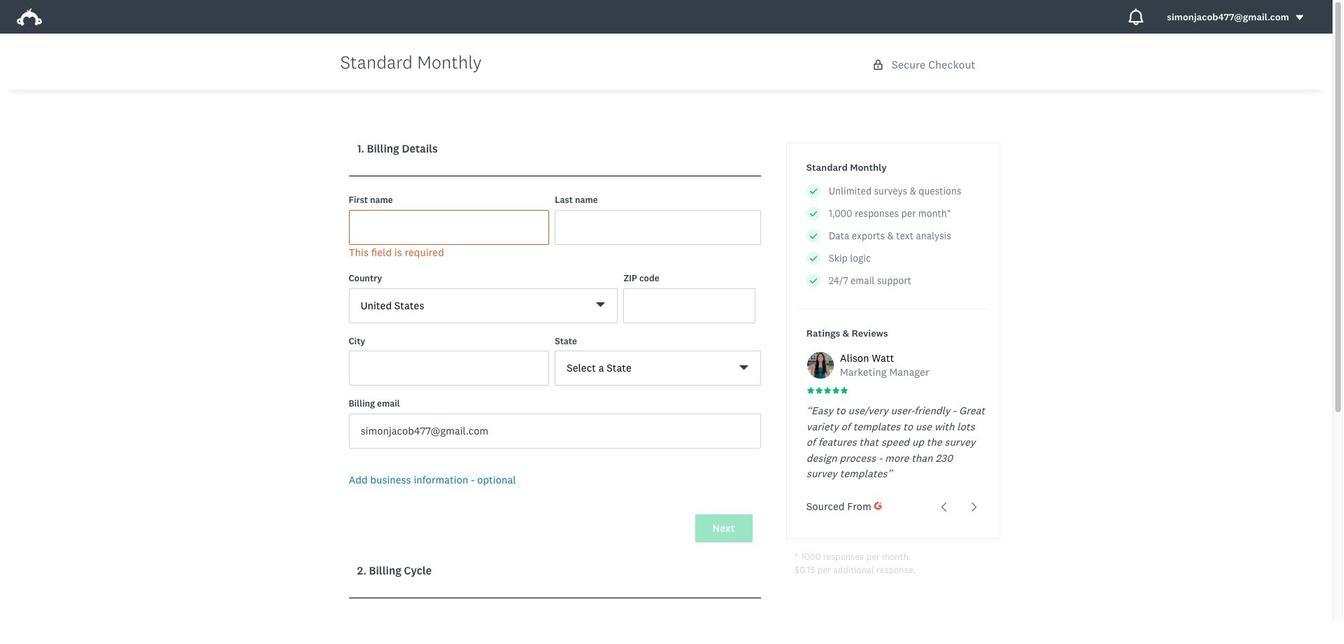 Task type: describe. For each thing, give the bounding box(es) containing it.
products icon image
[[1129, 8, 1145, 25]]

surveymonkey logo image
[[17, 8, 42, 26]]

dropdown arrow image
[[1296, 13, 1305, 23]]

chevronright image
[[970, 502, 980, 512]]



Task type: vqa. For each thing, say whether or not it's contained in the screenshot.
the SurveyMonkey image
no



Task type: locate. For each thing, give the bounding box(es) containing it.
chevronleft image
[[940, 502, 950, 512]]

None text field
[[349, 210, 550, 245], [349, 351, 550, 386], [349, 210, 550, 245], [349, 351, 550, 386]]

None text field
[[555, 210, 761, 245], [349, 413, 761, 448], [555, 210, 761, 245], [349, 413, 761, 448]]

None telephone field
[[624, 288, 756, 323]]



